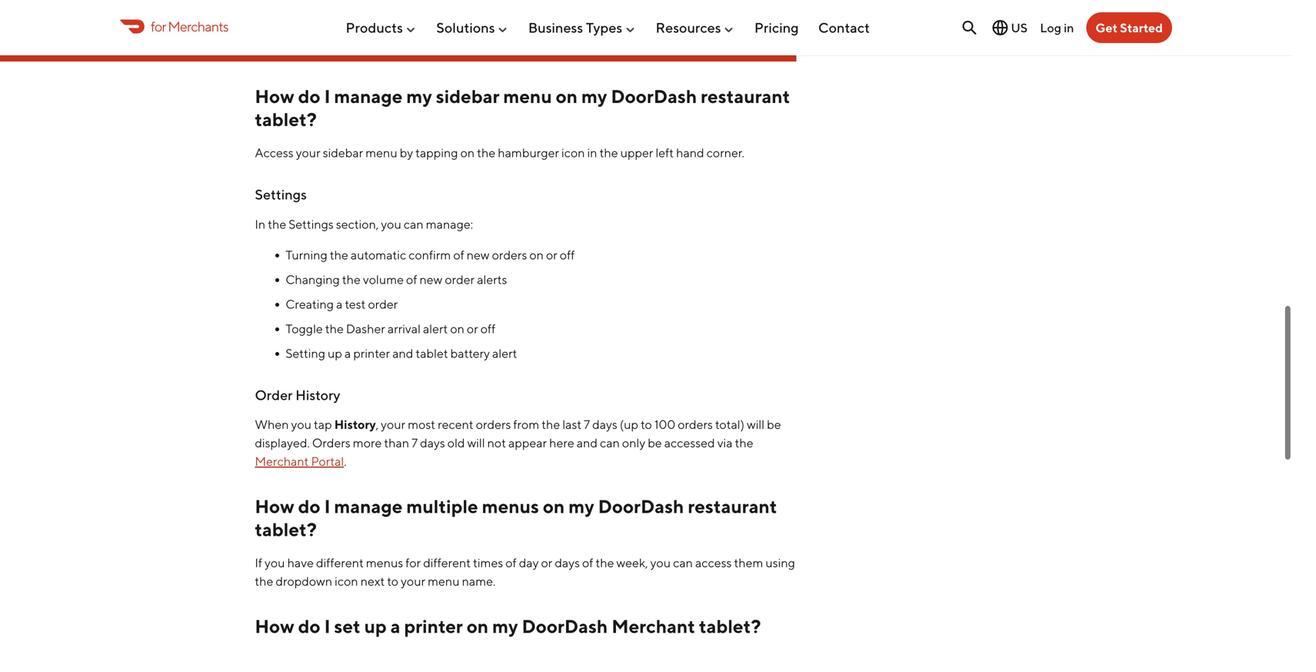 Task type: vqa. For each thing, say whether or not it's contained in the screenshot.
through to the right
no



Task type: describe. For each thing, give the bounding box(es) containing it.
how do i manage multiple menus on my doordash restaurant tablet?
[[255, 496, 777, 541]]

manage for multiple
[[334, 496, 403, 518]]

access
[[255, 145, 294, 160]]

1 horizontal spatial up
[[364, 616, 387, 638]]

setting
[[286, 346, 325, 361]]

0 horizontal spatial will
[[467, 436, 485, 450]]

of right confirm on the left top of the page
[[453, 247, 464, 262]]

business types
[[528, 19, 622, 36]]

test
[[345, 297, 366, 311]]

recent
[[438, 417, 473, 432]]

1 horizontal spatial off
[[560, 247, 575, 262]]

can inside the , your most recent orders from the last 7 days (up to 100 orders total) will be displayed. orders more than 7 days old will not appear here and can only be accessed via the merchant portal .
[[600, 436, 620, 450]]

products
[[346, 19, 403, 36]]

for merchants
[[151, 18, 228, 34]]

turning the automatic confirm of new orders on or off
[[286, 247, 575, 262]]

portal
[[311, 454, 344, 469]]

extra
[[456, 19, 484, 34]]

business types link
[[528, 13, 636, 42]]

menus inside how do i manage multiple menus on my doordash restaurant tablet?
[[482, 496, 539, 518]]

doordash for merchant
[[522, 616, 608, 638]]

total)
[[715, 417, 744, 432]]

1 horizontal spatial printer
[[404, 616, 463, 638]]

next
[[360, 574, 385, 589]]

store
[[384, 44, 415, 59]]

1 horizontal spatial icon
[[561, 145, 585, 160]]

0 vertical spatial settings
[[255, 186, 307, 203]]

the left upper
[[600, 145, 618, 160]]

doordash for restaurant
[[611, 85, 697, 107]]

1 vertical spatial settings
[[289, 217, 334, 231]]

do for how do i manage my sidebar menu on my doordash restaurant tablet?
[[298, 85, 320, 107]]

(up
[[620, 417, 638, 432]]

displayed.
[[255, 436, 310, 450]]

your for most
[[381, 417, 405, 432]]

prepare
[[608, 19, 651, 34]]

you right if
[[265, 556, 285, 570]]

solutions
[[436, 19, 495, 36]]

to inside the , your most recent orders from the last 7 days (up to 100 orders total) will be displayed. orders more than 7 days old will not appear here and can only be accessed via the merchant portal .
[[641, 417, 652, 432]]

confirm
[[409, 247, 451, 262]]

0 horizontal spatial up
[[328, 346, 342, 361]]

0 horizontal spatial can
[[404, 217, 424, 231]]

solutions link
[[436, 13, 509, 42]]

1 horizontal spatial will
[[747, 417, 765, 432]]

old
[[447, 436, 465, 450]]

the up test
[[342, 272, 361, 287]]

of left week,
[[582, 556, 593, 570]]

then
[[286, 44, 314, 59]]

appear
[[508, 436, 547, 450]]

last
[[562, 417, 582, 432]]

order.
[[669, 19, 701, 34]]

menu inside the if you have different menus for different times of day or days of the week, you can access them using the dropdown icon next to your menu name.
[[428, 574, 460, 589]]

on inside how do i manage multiple menus on my doordash restaurant tablet?
[[543, 496, 565, 518]]

log in link
[[1040, 20, 1074, 35]]

accessed
[[664, 436, 715, 450]]

only
[[622, 436, 645, 450]]

them
[[734, 556, 763, 570]]

i for multiple
[[324, 496, 330, 518]]

my down status
[[406, 85, 432, 107]]

0 vertical spatial days
[[592, 417, 617, 432]]

0 horizontal spatial new
[[420, 272, 442, 287]]

menu inside how do i manage my sidebar menu on my doordash restaurant tablet?
[[503, 85, 552, 107]]

you up displayed.
[[291, 417, 311, 432]]

1 vertical spatial be
[[648, 436, 662, 450]]

not
[[487, 436, 506, 450]]

, your most recent orders from the last 7 days (up to 100 orders total) will be displayed. orders more than 7 days old will not appear here and can only be accessed via the merchant portal .
[[255, 417, 781, 469]]

day
[[519, 556, 539, 570]]

products link
[[346, 13, 417, 42]]

an
[[654, 19, 667, 34]]

turning
[[286, 247, 327, 262]]

days inside the if you have different menus for different times of day or days of the week, you can access them using the dropdown icon next to your menu name.
[[555, 556, 580, 570]]

changing
[[286, 272, 340, 287]]

corner.
[[707, 145, 744, 160]]

access
[[695, 556, 732, 570]]

from
[[513, 417, 539, 432]]

you up automatic on the top of page
[[381, 217, 401, 231]]

icon inside the if you have different menus for different times of day or days of the week, you can access them using the dropdown icon next to your menu name.
[[335, 574, 358, 589]]

1 vertical spatial off
[[480, 321, 496, 336]]

1 vertical spatial in
[[587, 145, 597, 160]]

0 horizontal spatial alert
[[423, 321, 448, 336]]

multiple
[[406, 496, 478, 518]]

log
[[1040, 20, 1061, 35]]

dropdown
[[276, 574, 332, 589]]

toggle
[[286, 321, 323, 336]]

menus inside the if you have different menus for different times of day or days of the week, you can access them using the dropdown icon next to your menu name.
[[366, 556, 403, 570]]

100
[[654, 417, 675, 432]]

do for how do i manage multiple menus on my doordash restaurant tablet?
[[298, 496, 320, 518]]

orders up alerts
[[492, 247, 527, 262]]

automatic
[[351, 247, 406, 262]]

set
[[334, 616, 360, 638]]

then tap change store status .
[[286, 44, 457, 59]]

restaurant inside how do i manage multiple menus on my doordash restaurant tablet?
[[688, 496, 777, 518]]

merchant inside the , your most recent orders from the last 7 days (up to 100 orders total) will be displayed. orders more than 7 days old will not appear here and can only be accessed via the merchant portal .
[[255, 454, 309, 469]]

0 vertical spatial be
[[767, 417, 781, 432]]

how for how do i set up a printer on my doordash merchant tablet?
[[255, 616, 294, 638]]

0 vertical spatial printer
[[353, 346, 390, 361]]

in
[[255, 217, 265, 231]]

0 horizontal spatial a
[[336, 297, 343, 311]]

resources
[[656, 19, 721, 36]]

how do i manage my sidebar menu on my doordash restaurant tablet?
[[255, 85, 790, 130]]

the down creating a test order
[[325, 321, 344, 336]]

log in
[[1040, 20, 1074, 35]]

if you have different menus for different times of day or days of the week, you can access them using the dropdown icon next to your menu name.
[[255, 556, 795, 589]]

week,
[[616, 556, 648, 570]]

you right time
[[541, 19, 562, 34]]

0 vertical spatial .
[[454, 44, 457, 59]]

orders up accessed
[[678, 417, 713, 432]]

1 horizontal spatial a
[[345, 346, 351, 361]]

0 vertical spatial tap
[[316, 44, 334, 59]]

1 vertical spatial menu
[[365, 145, 397, 160]]

1 horizontal spatial new
[[467, 247, 490, 262]]

volume
[[363, 272, 404, 287]]

us
[[1011, 20, 1028, 35]]

hand
[[676, 145, 704, 160]]

you right week,
[[650, 556, 671, 570]]

1 horizontal spatial 7
[[584, 417, 590, 432]]



Task type: locate. For each thing, give the bounding box(es) containing it.
0 vertical spatial and
[[338, 19, 359, 34]]

1 vertical spatial 7
[[412, 436, 418, 450]]

a down dasher
[[345, 346, 351, 361]]

2 vertical spatial tablet?
[[699, 616, 761, 638]]

0 vertical spatial manage
[[334, 85, 403, 107]]

7 right last
[[584, 417, 590, 432]]

new down turning the automatic confirm of new orders on or off
[[420, 272, 442, 287]]

0 vertical spatial doordash
[[611, 85, 697, 107]]

times
[[473, 556, 503, 570]]

doordash inside how do i manage multiple menus on my doordash restaurant tablet?
[[598, 496, 684, 518]]

order
[[445, 272, 475, 287], [368, 297, 398, 311]]

you
[[541, 19, 562, 34], [381, 217, 401, 231], [291, 417, 311, 432], [265, 556, 285, 570], [650, 556, 671, 570]]

doordash down the if you have different menus for different times of day or days of the week, you can access them using the dropdown icon next to your menu name.
[[522, 616, 608, 638]]

1 vertical spatial for
[[405, 556, 421, 570]]

get started button
[[1086, 12, 1172, 43]]

icon left next
[[335, 574, 358, 589]]

2 horizontal spatial can
[[673, 556, 693, 570]]

1 vertical spatial i
[[324, 496, 330, 518]]

to right next
[[387, 574, 398, 589]]

of left day
[[505, 556, 517, 570]]

. inside the , your most recent orders from the last 7 days (up to 100 orders total) will be displayed. orders more than 7 days old will not appear here and can only be accessed via the merchant portal .
[[344, 454, 347, 469]]

creating
[[286, 297, 334, 311]]

much
[[422, 19, 453, 34]]

0 horizontal spatial 7
[[412, 436, 418, 450]]

0 horizontal spatial different
[[316, 556, 364, 570]]

orders up not
[[476, 417, 511, 432]]

menu left the name.
[[428, 574, 460, 589]]

2 do from the top
[[298, 496, 320, 518]]

doordash
[[611, 85, 697, 107], [598, 496, 684, 518], [522, 616, 608, 638]]

how down 'then'
[[255, 85, 294, 107]]

by
[[400, 145, 413, 160]]

your for sidebar
[[296, 145, 320, 160]]

0 horizontal spatial order
[[368, 297, 398, 311]]

contact
[[818, 19, 870, 36]]

i inside how do i manage my sidebar menu on my doordash restaurant tablet?
[[324, 85, 330, 107]]

0 vertical spatial menu
[[503, 85, 552, 107]]

1 vertical spatial doordash
[[598, 496, 684, 518]]

1 vertical spatial can
[[600, 436, 620, 450]]

doordash up the left
[[611, 85, 697, 107]]

0 vertical spatial order
[[445, 272, 475, 287]]

on inside how do i manage my sidebar menu on my doordash restaurant tablet?
[[556, 85, 578, 107]]

started
[[1120, 20, 1163, 35]]

be down the 100 at the right bottom of page
[[648, 436, 662, 450]]

1 vertical spatial alert
[[492, 346, 517, 361]]

1 vertical spatial or
[[467, 321, 478, 336]]

and down last
[[577, 436, 598, 450]]

tablet? down access at the right bottom of the page
[[699, 616, 761, 638]]

can left only
[[600, 436, 620, 450]]

1 vertical spatial days
[[420, 436, 445, 450]]

do down merchant portal link
[[298, 496, 320, 518]]

1 manage from the top
[[334, 85, 403, 107]]

your inside the if you have different menus for different times of day or days of the week, you can access them using the dropdown icon next to your menu name.
[[401, 574, 425, 589]]

3 how from the top
[[255, 616, 294, 638]]

days left (up
[[592, 417, 617, 432]]

printer down the name.
[[404, 616, 463, 638]]

can up confirm on the left top of the page
[[404, 217, 424, 231]]

.
[[454, 44, 457, 59], [344, 454, 347, 469]]

toggle the dasher arrival alert on or off
[[286, 321, 496, 336]]

3 do from the top
[[298, 616, 320, 638]]

1 horizontal spatial to
[[594, 19, 606, 34]]

icon
[[561, 145, 585, 160], [335, 574, 358, 589]]

1 horizontal spatial order
[[445, 272, 475, 287]]

0 horizontal spatial menus
[[366, 556, 403, 570]]

or
[[546, 247, 557, 262], [467, 321, 478, 336], [541, 556, 552, 570]]

. down solutions
[[454, 44, 457, 59]]

your right next
[[401, 574, 425, 589]]

1 vertical spatial tablet?
[[255, 519, 317, 541]]

order left alerts
[[445, 272, 475, 287]]

the left last
[[542, 417, 560, 432]]

0 horizontal spatial merchant
[[255, 454, 309, 469]]

2 vertical spatial your
[[401, 574, 425, 589]]

1 horizontal spatial for
[[405, 556, 421, 570]]

your right ,
[[381, 417, 405, 432]]

2 manage from the top
[[334, 496, 403, 518]]

manage inside how do i manage multiple menus on my doordash restaurant tablet?
[[334, 496, 403, 518]]

0 vertical spatial off
[[560, 247, 575, 262]]

do inside how do i manage my sidebar menu on my doordash restaurant tablet?
[[298, 85, 320, 107]]

up
[[328, 346, 342, 361], [364, 616, 387, 638]]

merchant down week,
[[612, 616, 695, 638]]

and inside the , your most recent orders from the last 7 days (up to 100 orders total) will be displayed. orders more than 7 days old will not appear here and can only be accessed via the merchant portal .
[[577, 436, 598, 450]]

7 right than
[[412, 436, 418, 450]]

need
[[564, 19, 592, 34]]

how
[[396, 19, 420, 34]]

changing the volume of new order alerts
[[286, 272, 507, 287]]

2 horizontal spatial to
[[641, 417, 652, 432]]

2 i from the top
[[324, 496, 330, 518]]

the down if
[[255, 574, 273, 589]]

different
[[316, 556, 364, 570], [423, 556, 471, 570]]

new
[[467, 247, 490, 262], [420, 272, 442, 287]]

arrival
[[388, 321, 421, 336]]

1 horizontal spatial days
[[555, 556, 580, 570]]

a
[[336, 297, 343, 311], [345, 346, 351, 361], [390, 616, 400, 638]]

1 vertical spatial order
[[368, 297, 398, 311]]

access your sidebar menu by tapping on the hamburger icon in the upper left hand corner.
[[255, 145, 744, 160]]

0 vertical spatial menus
[[482, 496, 539, 518]]

sidebar down status
[[436, 85, 499, 107]]

contact link
[[818, 13, 870, 42]]

1 horizontal spatial different
[[423, 556, 471, 570]]

off
[[560, 247, 575, 262], [480, 321, 496, 336]]

alert right battery
[[492, 346, 517, 361]]

1 vertical spatial do
[[298, 496, 320, 518]]

pricing
[[754, 19, 799, 36]]

0 vertical spatial do
[[298, 85, 320, 107]]

via
[[717, 436, 733, 450]]

i down then tap change store status .
[[324, 85, 330, 107]]

0 vertical spatial restaurant
[[701, 85, 790, 107]]

globe line image
[[991, 18, 1009, 37]]

the
[[477, 145, 495, 160], [600, 145, 618, 160], [268, 217, 286, 231], [330, 247, 348, 262], [342, 272, 361, 287], [325, 321, 344, 336], [542, 417, 560, 432], [735, 436, 753, 450], [596, 556, 614, 570], [255, 574, 273, 589]]

0 vertical spatial up
[[328, 346, 342, 361]]

dasher
[[346, 321, 385, 336]]

if
[[255, 556, 262, 570]]

1 vertical spatial restaurant
[[688, 496, 777, 518]]

to right need
[[594, 19, 606, 34]]

0 vertical spatial will
[[747, 417, 765, 432]]

how down dropdown
[[255, 616, 294, 638]]

menus up day
[[482, 496, 539, 518]]

a left test
[[336, 297, 343, 311]]

when
[[255, 417, 289, 432]]

0 vertical spatial tablet?
[[255, 109, 317, 130]]

0 vertical spatial for
[[151, 18, 166, 34]]

on
[[556, 85, 578, 107], [460, 145, 475, 160], [529, 247, 544, 262], [450, 321, 464, 336], [543, 496, 565, 518], [467, 616, 488, 638]]

and select how much extra prep time you need to prepare an order.
[[336, 19, 701, 34]]

pricing link
[[754, 13, 799, 42]]

1 horizontal spatial sidebar
[[436, 85, 499, 107]]

prep
[[486, 19, 512, 34]]

orders
[[312, 436, 350, 450]]

,
[[376, 417, 378, 432]]

and up "change" at the left top of the page
[[338, 19, 359, 34]]

1 vertical spatial new
[[420, 272, 442, 287]]

0 horizontal spatial printer
[[353, 346, 390, 361]]

restaurant inside how do i manage my sidebar menu on my doordash restaurant tablet?
[[701, 85, 790, 107]]

tap right 'then'
[[316, 44, 334, 59]]

manage down then tap change store status .
[[334, 85, 403, 107]]

the left week,
[[596, 556, 614, 570]]

1 vertical spatial sidebar
[[323, 145, 363, 160]]

to inside the if you have different menus for different times of day or days of the week, you can access them using the dropdown icon next to your menu name.
[[387, 574, 398, 589]]

2 vertical spatial how
[[255, 616, 294, 638]]

the right 'turning'
[[330, 247, 348, 262]]

how for how do i manage my sidebar menu on my doordash restaurant tablet?
[[255, 85, 294, 107]]

in
[[1064, 20, 1074, 35], [587, 145, 597, 160]]

of
[[453, 247, 464, 262], [406, 272, 417, 287], [505, 556, 517, 570], [582, 556, 593, 570]]

upper
[[620, 145, 653, 160]]

i for my
[[324, 85, 330, 107]]

for merchants link
[[120, 16, 228, 37]]

1 vertical spatial and
[[392, 346, 413, 361]]

tapping
[[415, 145, 458, 160]]

be
[[767, 417, 781, 432], [648, 436, 662, 450]]

doordash inside how do i manage my sidebar menu on my doordash restaurant tablet?
[[611, 85, 697, 107]]

how
[[255, 85, 294, 107], [255, 496, 294, 518], [255, 616, 294, 638]]

the right in
[[268, 217, 286, 231]]

0 vertical spatial sidebar
[[436, 85, 499, 107]]

up right the 'setting'
[[328, 346, 342, 361]]

the left hamburger
[[477, 145, 495, 160]]

1 vertical spatial manage
[[334, 496, 403, 518]]

creating a test order
[[286, 297, 398, 311]]

tablet? up access
[[255, 109, 317, 130]]

get
[[1096, 20, 1117, 35]]

1 horizontal spatial in
[[1064, 20, 1074, 35]]

1 vertical spatial history
[[334, 417, 376, 432]]

how for how do i manage multiple menus on my doordash restaurant tablet?
[[255, 496, 294, 518]]

settings
[[255, 186, 307, 203], [289, 217, 334, 231]]

0 vertical spatial a
[[336, 297, 343, 311]]

2 vertical spatial and
[[577, 436, 598, 450]]

be right total)
[[767, 417, 781, 432]]

1 vertical spatial your
[[381, 417, 405, 432]]

my down types
[[581, 85, 607, 107]]

merchants
[[168, 18, 228, 34]]

can inside the if you have different menus for different times of day or days of the week, you can access them using the dropdown icon next to your menu name.
[[673, 556, 693, 570]]

0 vertical spatial how
[[255, 85, 294, 107]]

2 horizontal spatial a
[[390, 616, 400, 638]]

the right via
[[735, 436, 753, 450]]

settings up 'turning'
[[289, 217, 334, 231]]

tablet? up have
[[255, 519, 317, 541]]

0 horizontal spatial for
[[151, 18, 166, 34]]

for inside the if you have different menus for different times of day or days of the week, you can access them using the dropdown icon next to your menu name.
[[405, 556, 421, 570]]

0 vertical spatial your
[[296, 145, 320, 160]]

to right (up
[[641, 417, 652, 432]]

and down arrival
[[392, 346, 413, 361]]

in right "log"
[[1064, 20, 1074, 35]]

have
[[287, 556, 314, 570]]

do
[[298, 85, 320, 107], [298, 496, 320, 518], [298, 616, 320, 638]]

get started
[[1096, 20, 1163, 35]]

or inside the if you have different menus for different times of day or days of the week, you can access them using the dropdown icon next to your menu name.
[[541, 556, 552, 570]]

0 vertical spatial merchant
[[255, 454, 309, 469]]

my down the name.
[[492, 616, 518, 638]]

days down most
[[420, 436, 445, 450]]

0 vertical spatial new
[[467, 247, 490, 262]]

restaurant up corner.
[[701, 85, 790, 107]]

history up more
[[334, 417, 376, 432]]

1 horizontal spatial can
[[600, 436, 620, 450]]

1 vertical spatial icon
[[335, 574, 358, 589]]

0 vertical spatial or
[[546, 247, 557, 262]]

your inside the , your most recent orders from the last 7 days (up to 100 orders total) will be displayed. orders more than 7 days old will not appear here and can only be accessed via the merchant portal .
[[381, 417, 405, 432]]

hamburger
[[498, 145, 559, 160]]

. down orders
[[344, 454, 347, 469]]

how inside how do i manage my sidebar menu on my doordash restaurant tablet?
[[255, 85, 294, 107]]

menu left the by
[[365, 145, 397, 160]]

1 i from the top
[[324, 85, 330, 107]]

0 vertical spatial can
[[404, 217, 424, 231]]

do down 'then'
[[298, 85, 320, 107]]

0 vertical spatial to
[[594, 19, 606, 34]]

sidebar left the by
[[323, 145, 363, 160]]

history up when you tap history
[[295, 387, 340, 403]]

my inside how do i manage multiple menus on my doordash restaurant tablet?
[[568, 496, 594, 518]]

days
[[592, 417, 617, 432], [420, 436, 445, 450], [555, 556, 580, 570]]

here
[[549, 436, 574, 450]]

how inside how do i manage multiple menus on my doordash restaurant tablet?
[[255, 496, 294, 518]]

1 horizontal spatial menu
[[428, 574, 460, 589]]

tablet? inside how do i manage multiple menus on my doordash restaurant tablet?
[[255, 519, 317, 541]]

and
[[338, 19, 359, 34], [392, 346, 413, 361], [577, 436, 598, 450]]

orders
[[492, 247, 527, 262], [476, 417, 511, 432], [678, 417, 713, 432]]

my
[[406, 85, 432, 107], [581, 85, 607, 107], [568, 496, 594, 518], [492, 616, 518, 638]]

i for up
[[324, 616, 330, 638]]

to
[[594, 19, 606, 34], [641, 417, 652, 432], [387, 574, 398, 589]]

manage:
[[426, 217, 473, 231]]

1 vertical spatial a
[[345, 346, 351, 361]]

2 vertical spatial or
[[541, 556, 552, 570]]

when you tap history
[[255, 417, 376, 432]]

up right set
[[364, 616, 387, 638]]

1 horizontal spatial be
[[767, 417, 781, 432]]

2 different from the left
[[423, 556, 471, 570]]

icon right hamburger
[[561, 145, 585, 160]]

0 vertical spatial icon
[[561, 145, 585, 160]]

business
[[528, 19, 583, 36]]

1 horizontal spatial and
[[392, 346, 413, 361]]

change
[[336, 44, 381, 59]]

manage inside how do i manage my sidebar menu on my doordash restaurant tablet?
[[334, 85, 403, 107]]

alert up tablet
[[423, 321, 448, 336]]

than
[[384, 436, 409, 450]]

printer down dasher
[[353, 346, 390, 361]]

do for how do i set up a printer on my doordash merchant tablet?
[[298, 616, 320, 638]]

new up alerts
[[467, 247, 490, 262]]

will right old
[[467, 436, 485, 450]]

how down merchant portal link
[[255, 496, 294, 518]]

sidebar inside how do i manage my sidebar menu on my doordash restaurant tablet?
[[436, 85, 499, 107]]

manage for my
[[334, 85, 403, 107]]

i inside how do i manage multiple menus on my doordash restaurant tablet?
[[324, 496, 330, 518]]

1 vertical spatial merchant
[[612, 616, 695, 638]]

2 vertical spatial a
[[390, 616, 400, 638]]

menu up hamburger
[[503, 85, 552, 107]]

restaurant up them
[[688, 496, 777, 518]]

1 horizontal spatial menus
[[482, 496, 539, 518]]

1 how from the top
[[255, 85, 294, 107]]

status
[[417, 44, 454, 59]]

3 i from the top
[[324, 616, 330, 638]]

tablet
[[416, 346, 448, 361]]

1 vertical spatial tap
[[314, 417, 332, 432]]

tap up orders
[[314, 417, 332, 432]]

name.
[[462, 574, 496, 589]]

how do i set up a printer on my doordash merchant tablet?
[[255, 616, 761, 638]]

tablet? inside how do i manage my sidebar menu on my doordash restaurant tablet?
[[255, 109, 317, 130]]

days right day
[[555, 556, 580, 570]]

2 how from the top
[[255, 496, 294, 518]]

will right total)
[[747, 417, 765, 432]]

0 vertical spatial 7
[[584, 417, 590, 432]]

2 vertical spatial i
[[324, 616, 330, 638]]

left
[[656, 145, 674, 160]]

history
[[295, 387, 340, 403], [334, 417, 376, 432]]

using
[[766, 556, 795, 570]]

0 vertical spatial in
[[1064, 20, 1074, 35]]

1 do from the top
[[298, 85, 320, 107]]

select
[[361, 19, 394, 34]]

different up the name.
[[423, 556, 471, 570]]

1 vertical spatial menus
[[366, 556, 403, 570]]

merchant portal link
[[255, 454, 344, 469]]

2 horizontal spatial days
[[592, 417, 617, 432]]

different up next
[[316, 556, 364, 570]]

order history
[[255, 387, 340, 403]]

for inside the for merchants link
[[151, 18, 166, 34]]

1 different from the left
[[316, 556, 364, 570]]

tablet? for how do i set up a printer on my doordash merchant tablet?
[[699, 616, 761, 638]]

0 horizontal spatial days
[[420, 436, 445, 450]]

section,
[[336, 217, 379, 231]]

0 horizontal spatial menu
[[365, 145, 397, 160]]

do left set
[[298, 616, 320, 638]]

2 horizontal spatial and
[[577, 436, 598, 450]]

2 vertical spatial days
[[555, 556, 580, 570]]

0 vertical spatial history
[[295, 387, 340, 403]]

more
[[353, 436, 382, 450]]

i down portal
[[324, 496, 330, 518]]

for left merchants
[[151, 18, 166, 34]]

tablet? for how do i manage my sidebar menu on my doordash restaurant tablet?
[[255, 109, 317, 130]]

my down here
[[568, 496, 594, 518]]

types
[[586, 19, 622, 36]]

do inside how do i manage multiple menus on my doordash restaurant tablet?
[[298, 496, 320, 518]]

restaurant
[[701, 85, 790, 107], [688, 496, 777, 518]]

1 vertical spatial how
[[255, 496, 294, 518]]

i left set
[[324, 616, 330, 638]]

doordash up week,
[[598, 496, 684, 518]]

in left upper
[[587, 145, 597, 160]]

settings up in
[[255, 186, 307, 203]]

manage
[[334, 85, 403, 107], [334, 496, 403, 518]]

0 horizontal spatial .
[[344, 454, 347, 469]]

of right volume
[[406, 272, 417, 287]]

a right set
[[390, 616, 400, 638]]

0 horizontal spatial and
[[338, 19, 359, 34]]

0 horizontal spatial icon
[[335, 574, 358, 589]]

for down multiple
[[405, 556, 421, 570]]

menus up next
[[366, 556, 403, 570]]

merchant down displayed.
[[255, 454, 309, 469]]

your right access
[[296, 145, 320, 160]]

setting up a printer and tablet battery alert
[[286, 346, 517, 361]]

alerts
[[477, 272, 507, 287]]

resources link
[[656, 13, 735, 42]]

can left access at the right bottom of the page
[[673, 556, 693, 570]]



